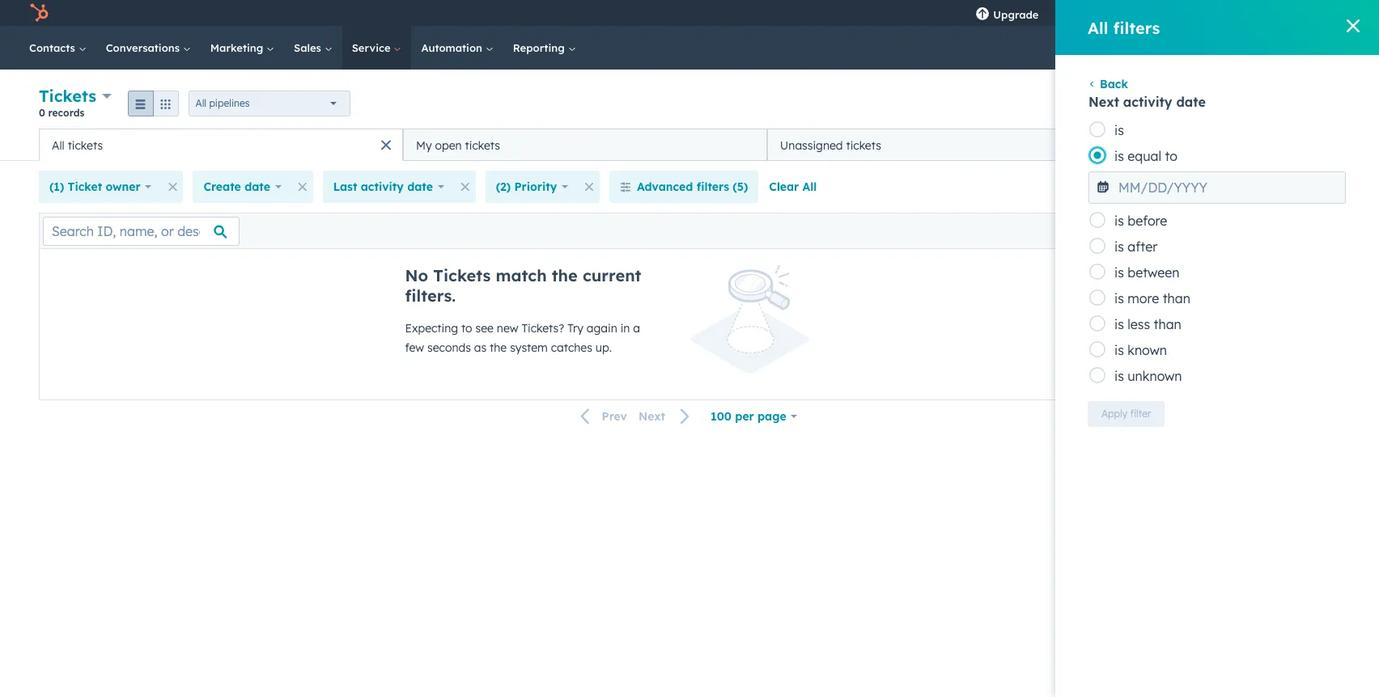 Task type: describe. For each thing, give the bounding box(es) containing it.
date inside "create date" popup button
[[245, 180, 270, 194]]

is equal to
[[1115, 148, 1178, 164]]

close image
[[1347, 19, 1360, 32]]

upgrade
[[994, 8, 1039, 21]]

clear
[[769, 180, 799, 194]]

see
[[476, 321, 494, 336]]

last activity date button
[[323, 171, 455, 203]]

is for is
[[1115, 122, 1124, 138]]

0 records
[[39, 107, 84, 119]]

all inside "button"
[[803, 180, 817, 194]]

back
[[1100, 77, 1129, 91]]

actions
[[1118, 98, 1152, 110]]

tara schultz image
[[1218, 6, 1233, 20]]

(3/5)
[[1222, 138, 1250, 152]]

sales
[[294, 41, 324, 54]]

(1) ticket owner button
[[39, 171, 162, 203]]

Search ID, name, or description search field
[[43, 217, 240, 246]]

next activity date
[[1089, 94, 1206, 110]]

is before
[[1115, 213, 1168, 229]]

unassigned
[[780, 138, 843, 153]]

activity for next
[[1124, 94, 1173, 110]]

try
[[568, 321, 584, 336]]

Search HubSpot search field
[[1152, 34, 1350, 62]]

prev
[[602, 410, 627, 424]]

current
[[583, 266, 642, 286]]

to inside expecting to see new tickets? try again in a few seconds as the system catches up.
[[461, 321, 472, 336]]

no
[[405, 266, 428, 286]]

my open tickets button
[[403, 129, 767, 161]]

import
[[1199, 98, 1231, 110]]

service link
[[342, 26, 412, 70]]

is known
[[1115, 342, 1168, 359]]

last
[[333, 180, 357, 194]]

all for all pipelines
[[196, 97, 206, 109]]

open
[[435, 138, 462, 153]]

unassigned tickets button
[[767, 129, 1132, 161]]

is for is between
[[1115, 265, 1124, 281]]

tickets inside popup button
[[39, 86, 96, 106]]

group inside tickets banner
[[128, 90, 179, 116]]

prev button
[[571, 407, 633, 428]]

back button
[[1088, 77, 1129, 91]]

marketing link
[[201, 26, 284, 70]]

apoptosis studios 2
[[1236, 6, 1334, 19]]

upgrade image
[[976, 7, 990, 22]]

pagination navigation
[[571, 406, 700, 428]]

a
[[633, 321, 640, 336]]

all tickets
[[52, 138, 103, 153]]

apply filter
[[1102, 408, 1152, 420]]

(2) priority
[[496, 180, 557, 194]]

up.
[[596, 341, 612, 355]]

help image
[[1130, 7, 1144, 22]]

(2)
[[496, 180, 511, 194]]

hubspot link
[[19, 3, 61, 23]]

less
[[1128, 317, 1151, 333]]

the inside no tickets match the current filters.
[[552, 266, 578, 286]]

contacts link
[[19, 26, 96, 70]]

100 per page
[[711, 410, 787, 424]]

calling icon image
[[1062, 6, 1076, 21]]

contacts
[[29, 41, 78, 54]]

is for is unknown
[[1115, 368, 1124, 385]]

0
[[39, 107, 45, 119]]

settings image
[[1157, 7, 1171, 21]]

1 horizontal spatial to
[[1165, 148, 1178, 164]]

(5)
[[733, 180, 748, 194]]

filter
[[1131, 408, 1152, 420]]

apply filter button
[[1088, 402, 1165, 427]]

again
[[587, 321, 618, 336]]

last activity date
[[333, 180, 433, 194]]

is between
[[1115, 265, 1180, 281]]

owner
[[106, 180, 141, 194]]

known
[[1128, 342, 1168, 359]]

is more than
[[1115, 291, 1191, 307]]

no tickets match the current filters.
[[405, 266, 642, 306]]

activity for last
[[361, 180, 404, 194]]

filters.
[[405, 286, 456, 306]]

tickets for unassigned tickets
[[846, 138, 882, 153]]

all pipelines button
[[188, 90, 350, 116]]

my
[[416, 138, 432, 153]]

tickets banner
[[39, 84, 1341, 129]]

add view (3/5) button
[[1138, 129, 1270, 161]]

create date
[[204, 180, 270, 194]]

seconds
[[427, 341, 471, 355]]

tickets button
[[39, 84, 111, 108]]

2 tickets from the left
[[465, 138, 500, 153]]

date for last activity date
[[407, 180, 433, 194]]

is for is before
[[1115, 213, 1124, 229]]

more
[[1128, 291, 1160, 307]]

is for is after
[[1115, 239, 1124, 255]]

few
[[405, 341, 424, 355]]

expecting
[[405, 321, 458, 336]]

apply
[[1102, 408, 1128, 420]]



Task type: vqa. For each thing, say whether or not it's contained in the screenshot.
the topmost filters
yes



Task type: locate. For each thing, give the bounding box(es) containing it.
5 is from the top
[[1115, 265, 1124, 281]]

is left more
[[1115, 291, 1124, 307]]

settings link
[[1154, 4, 1174, 21]]

menu
[[965, 0, 1360, 26]]

tickets down the records
[[68, 138, 103, 153]]

is unknown
[[1115, 368, 1183, 385]]

tickets right "no"
[[433, 266, 491, 286]]

1 vertical spatial next
[[639, 410, 666, 424]]

than for is more than
[[1163, 291, 1191, 307]]

1 horizontal spatial next
[[1089, 94, 1120, 110]]

filters for advanced
[[697, 180, 730, 194]]

1 horizontal spatial date
[[407, 180, 433, 194]]

0 vertical spatial than
[[1163, 291, 1191, 307]]

1 vertical spatial filters
[[697, 180, 730, 194]]

equal
[[1128, 148, 1162, 164]]

marketplaces image
[[1096, 7, 1110, 22]]

menu containing apoptosis studios 2
[[965, 0, 1360, 26]]

create date button
[[193, 171, 292, 203]]

than right more
[[1163, 291, 1191, 307]]

my open tickets
[[416, 138, 500, 153]]

0 vertical spatial tickets
[[39, 86, 96, 106]]

tickets for all tickets
[[68, 138, 103, 153]]

all for all tickets
[[52, 138, 65, 153]]

hubspot image
[[29, 3, 49, 23]]

1 vertical spatial the
[[490, 341, 507, 355]]

is for is more than
[[1115, 291, 1124, 307]]

is left equal
[[1115, 148, 1124, 164]]

all filters
[[1088, 17, 1160, 38]]

to left the 'see'
[[461, 321, 472, 336]]

to
[[1165, 148, 1178, 164], [461, 321, 472, 336]]

0 horizontal spatial to
[[461, 321, 472, 336]]

tickets inside no tickets match the current filters.
[[433, 266, 491, 286]]

9 is from the top
[[1115, 368, 1124, 385]]

8 is from the top
[[1115, 342, 1124, 359]]

tickets
[[68, 138, 103, 153], [465, 138, 500, 153], [846, 138, 882, 153]]

the inside expecting to see new tickets? try again in a few seconds as the system catches up.
[[490, 341, 507, 355]]

per
[[735, 410, 754, 424]]

date inside last activity date popup button
[[407, 180, 433, 194]]

notifications image
[[1184, 7, 1199, 22]]

tickets up the records
[[39, 86, 96, 106]]

next down back button
[[1089, 94, 1120, 110]]

4 is from the top
[[1115, 239, 1124, 255]]

0 vertical spatial activity
[[1124, 94, 1173, 110]]

Enter value text field
[[1089, 172, 1346, 204]]

catches
[[551, 341, 593, 355]]

group
[[128, 90, 179, 116]]

2 horizontal spatial date
[[1177, 94, 1206, 110]]

all inside button
[[52, 138, 65, 153]]

pipelines
[[209, 97, 250, 109]]

1 vertical spatial activity
[[361, 180, 404, 194]]

conversations link
[[96, 26, 201, 70]]

after
[[1128, 239, 1158, 255]]

0 horizontal spatial the
[[490, 341, 507, 355]]

clear all button
[[759, 171, 828, 203]]

0 vertical spatial to
[[1165, 148, 1178, 164]]

activity
[[1124, 94, 1173, 110], [361, 180, 404, 194]]

all down 0 records
[[52, 138, 65, 153]]

3 tickets from the left
[[846, 138, 882, 153]]

priority
[[514, 180, 557, 194]]

notifications button
[[1178, 0, 1205, 26]]

advanced filters (5) button
[[610, 171, 759, 203]]

the right as
[[490, 341, 507, 355]]

(1) ticket owner
[[49, 180, 141, 194]]

1 horizontal spatial tickets
[[465, 138, 500, 153]]

tickets?
[[522, 321, 565, 336]]

(2) priority button
[[486, 171, 579, 203]]

all right clear on the right of page
[[803, 180, 817, 194]]

date right create
[[245, 180, 270, 194]]

0 horizontal spatial activity
[[361, 180, 404, 194]]

actions button
[[1104, 91, 1175, 117]]

is for is equal to
[[1115, 148, 1124, 164]]

is left after
[[1115, 239, 1124, 255]]

1 horizontal spatial tickets
[[433, 266, 491, 286]]

service
[[352, 41, 394, 54]]

advanced filters (5)
[[637, 180, 748, 194]]

2
[[1328, 6, 1334, 19]]

is left less
[[1115, 317, 1124, 333]]

search button
[[1337, 34, 1365, 62]]

automation link
[[412, 26, 503, 70]]

0 vertical spatial the
[[552, 266, 578, 286]]

match
[[496, 266, 547, 286]]

between
[[1128, 265, 1180, 281]]

next right prev
[[639, 410, 666, 424]]

0 horizontal spatial date
[[245, 180, 270, 194]]

is down actions
[[1115, 122, 1124, 138]]

reporting
[[513, 41, 568, 54]]

1 tickets from the left
[[68, 138, 103, 153]]

unknown
[[1128, 368, 1183, 385]]

2 is from the top
[[1115, 148, 1124, 164]]

0 vertical spatial next
[[1089, 94, 1120, 110]]

calling icon button
[[1055, 2, 1083, 23]]

before
[[1128, 213, 1168, 229]]

(1)
[[49, 180, 64, 194]]

0 vertical spatial filters
[[1114, 17, 1160, 38]]

date for next activity date
[[1177, 94, 1206, 110]]

to right equal
[[1165, 148, 1178, 164]]

3 is from the top
[[1115, 213, 1124, 229]]

100 per page button
[[700, 401, 808, 433]]

reporting link
[[503, 26, 586, 70]]

is for is known
[[1115, 342, 1124, 359]]

apoptosis studios 2 button
[[1208, 0, 1359, 26]]

the
[[552, 266, 578, 286], [490, 341, 507, 355]]

0 horizontal spatial next
[[639, 410, 666, 424]]

1 horizontal spatial activity
[[1124, 94, 1173, 110]]

is after
[[1115, 239, 1158, 255]]

tickets right 'open'
[[465, 138, 500, 153]]

system
[[510, 341, 548, 355]]

is left known
[[1115, 342, 1124, 359]]

0 horizontal spatial tickets
[[68, 138, 103, 153]]

is for is less than
[[1115, 317, 1124, 333]]

is down is known
[[1115, 368, 1124, 385]]

next button
[[633, 407, 700, 428]]

records
[[48, 107, 84, 119]]

2 horizontal spatial tickets
[[846, 138, 882, 153]]

new
[[497, 321, 519, 336]]

next for next activity date
[[1089, 94, 1120, 110]]

6 is from the top
[[1115, 291, 1124, 307]]

activity down the back
[[1124, 94, 1173, 110]]

ticket
[[68, 180, 102, 194]]

is left "before"
[[1115, 213, 1124, 229]]

1 horizontal spatial the
[[552, 266, 578, 286]]

tickets right unassigned on the top right of page
[[846, 138, 882, 153]]

the right match
[[552, 266, 578, 286]]

date down my
[[407, 180, 433, 194]]

automation
[[421, 41, 486, 54]]

all right calling icon
[[1088, 17, 1109, 38]]

create
[[204, 180, 241, 194]]

filters
[[1114, 17, 1160, 38], [697, 180, 730, 194]]

view
[[1192, 138, 1218, 152]]

marketing
[[210, 41, 266, 54]]

import button
[[1185, 91, 1245, 117]]

all left pipelines
[[196, 97, 206, 109]]

than right less
[[1154, 317, 1182, 333]]

apoptosis
[[1236, 6, 1285, 19]]

all tickets button
[[39, 129, 403, 161]]

1 vertical spatial to
[[461, 321, 472, 336]]

filters inside button
[[697, 180, 730, 194]]

all inside popup button
[[196, 97, 206, 109]]

0 horizontal spatial tickets
[[39, 86, 96, 106]]

1 is from the top
[[1115, 122, 1124, 138]]

in
[[621, 321, 630, 336]]

next inside "button"
[[639, 410, 666, 424]]

than
[[1163, 291, 1191, 307], [1154, 317, 1182, 333]]

advanced
[[637, 180, 693, 194]]

unassigned tickets
[[780, 138, 882, 153]]

add
[[1166, 138, 1189, 152]]

activity inside popup button
[[361, 180, 404, 194]]

filters for all
[[1114, 17, 1160, 38]]

1 horizontal spatial filters
[[1114, 17, 1160, 38]]

0 horizontal spatial filters
[[697, 180, 730, 194]]

menu item
[[1050, 0, 1054, 26]]

7 is from the top
[[1115, 317, 1124, 333]]

all for all filters
[[1088, 17, 1109, 38]]

next for next
[[639, 410, 666, 424]]

1 vertical spatial tickets
[[433, 266, 491, 286]]

1 vertical spatial than
[[1154, 317, 1182, 333]]

add view (3/5)
[[1166, 138, 1250, 152]]

page
[[758, 410, 787, 424]]

help button
[[1123, 0, 1151, 26]]

is down is after
[[1115, 265, 1124, 281]]

than for is less than
[[1154, 317, 1182, 333]]

expecting to see new tickets? try again in a few seconds as the system catches up.
[[405, 321, 640, 355]]

all pipelines
[[196, 97, 250, 109]]

activity right last
[[361, 180, 404, 194]]

studios
[[1288, 6, 1326, 19]]

search image
[[1346, 42, 1357, 53]]

clear all
[[769, 180, 817, 194]]

date up add view (3/5) popup button
[[1177, 94, 1206, 110]]



